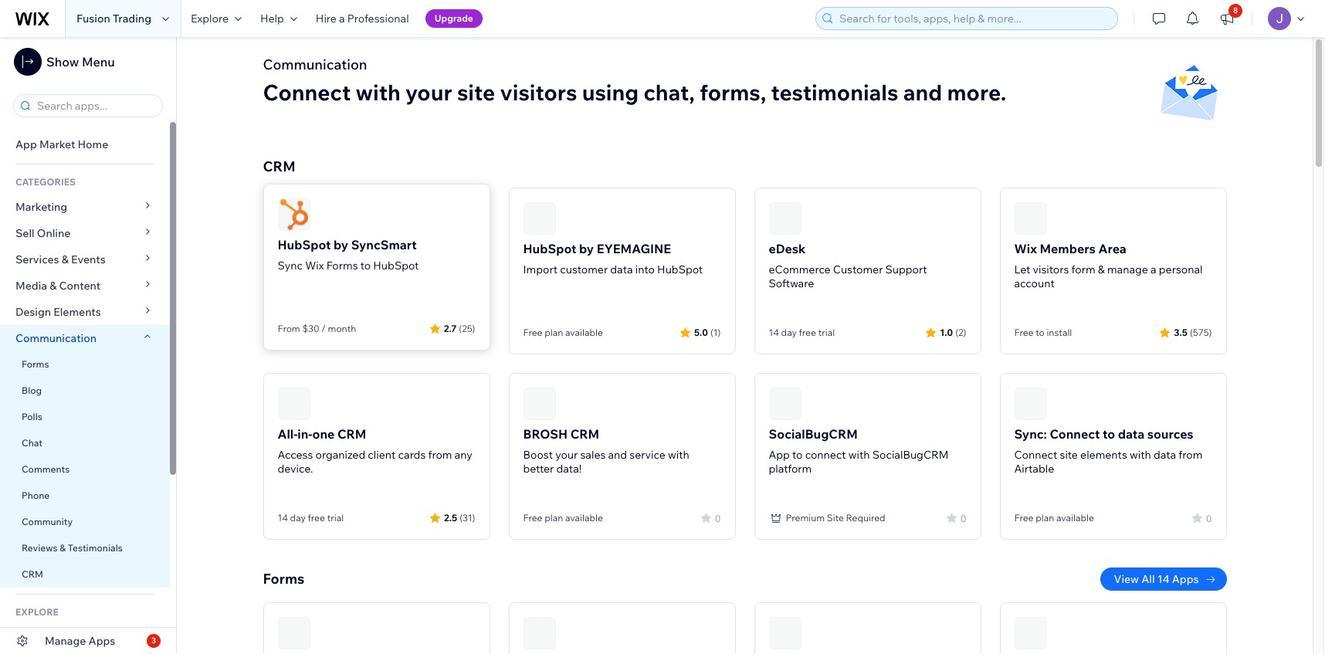 Task type: locate. For each thing, give the bounding box(es) containing it.
services & events
[[15, 253, 106, 266]]

to inside hubspot by syncsmart sync wix forms to hubspot
[[361, 258, 371, 272]]

0 horizontal spatial app
[[15, 137, 37, 151]]

3
[[151, 636, 156, 646]]

your inside brosh crm boost your sales and service with better data!
[[555, 448, 578, 462]]

trial down organized
[[327, 512, 344, 524]]

0 horizontal spatial data
[[610, 263, 633, 277]]

available
[[565, 327, 603, 338], [565, 512, 603, 524], [1057, 512, 1094, 524]]

0
[[715, 513, 721, 524], [961, 513, 967, 524], [1206, 513, 1212, 524]]

boost
[[523, 448, 553, 462]]

available for your
[[565, 512, 603, 524]]

1 vertical spatial 14
[[278, 512, 288, 524]]

2 vertical spatial forms
[[263, 570, 305, 588]]

device.
[[278, 462, 313, 476]]

all-in-one crm logo image
[[278, 388, 310, 420]]

0 vertical spatial apps
[[1172, 572, 1199, 586]]

area
[[1099, 241, 1127, 256]]

with inside communication connect with your site visitors using chat, forms, testimonials and more.
[[356, 79, 401, 106]]

visitors down members
[[1033, 263, 1069, 277]]

free plan available
[[523, 327, 603, 338], [523, 512, 603, 524], [1015, 512, 1094, 524]]

design elements link
[[0, 299, 170, 325]]

0 horizontal spatial 0
[[715, 513, 721, 524]]

customer
[[833, 263, 883, 277]]

wix right "sync"
[[305, 258, 324, 272]]

fusion
[[76, 12, 110, 25]]

free for hubspot by eyemagine
[[523, 327, 543, 338]]

2 horizontal spatial 0
[[1206, 513, 1212, 524]]

events
[[71, 253, 106, 266]]

your inside communication connect with your site visitors using chat, forms, testimonials and more.
[[406, 79, 452, 106]]

manage
[[45, 634, 86, 648]]

connect up elements
[[1050, 426, 1100, 442]]

wix inside wix members area let visitors form & manage a personal account
[[1015, 241, 1037, 256]]

available down customer
[[565, 327, 603, 338]]

1 horizontal spatial from
[[1179, 448, 1203, 462]]

1 horizontal spatial 0
[[961, 513, 967, 524]]

comments
[[22, 463, 70, 475]]

3 0 from the left
[[1206, 513, 1212, 524]]

your for site
[[406, 79, 452, 106]]

1 vertical spatial wix
[[305, 258, 324, 272]]

0 vertical spatial trial
[[819, 327, 835, 338]]

2 horizontal spatial forms
[[326, 258, 358, 272]]

platform
[[769, 462, 812, 476]]

blog link
[[0, 378, 170, 404]]

data up elements
[[1118, 426, 1145, 442]]

0 horizontal spatial from
[[428, 448, 452, 462]]

crm up organized
[[337, 426, 366, 442]]

2 from from the left
[[1179, 448, 1203, 462]]

app left connect
[[769, 448, 790, 462]]

from down sources
[[1179, 448, 1203, 462]]

1 from from the left
[[428, 448, 452, 462]]

0 horizontal spatial day
[[290, 512, 306, 524]]

1 vertical spatial your
[[555, 448, 578, 462]]

14 down device.
[[278, 512, 288, 524]]

2.5
[[444, 512, 457, 523]]

2.7 (25)
[[444, 322, 475, 334]]

communication
[[263, 56, 367, 73], [15, 331, 99, 345]]

all
[[1142, 572, 1155, 586]]

available down elements
[[1057, 512, 1094, 524]]

with down sources
[[1130, 448, 1152, 462]]

free plan available down customer
[[523, 327, 603, 338]]

apps right manage
[[88, 634, 115, 648]]

1 horizontal spatial socialbugcrm
[[873, 448, 949, 462]]

marketing
[[15, 200, 67, 214]]

connect down "hire"
[[263, 79, 351, 106]]

0 vertical spatial socialbugcrm
[[769, 426, 858, 442]]

& right form
[[1098, 263, 1105, 277]]

crm down 'reviews'
[[22, 569, 43, 580]]

all-
[[278, 426, 298, 442]]

communication inside communication connect with your site visitors using chat, forms, testimonials and more.
[[263, 56, 367, 73]]

media
[[15, 279, 47, 293]]

& for events
[[62, 253, 69, 266]]

crm
[[263, 158, 296, 175], [337, 426, 366, 442], [571, 426, 600, 442], [22, 569, 43, 580]]

2 vertical spatial data
[[1154, 448, 1177, 462]]

3.5
[[1174, 326, 1188, 338]]

& for testimonials
[[60, 542, 66, 554]]

& right 'reviews'
[[60, 542, 66, 554]]

to inside sync: connect to data sources connect site elements with data from airtable
[[1103, 426, 1116, 442]]

0 horizontal spatial socialbugcrm
[[769, 426, 858, 442]]

better
[[523, 462, 554, 476]]

1 horizontal spatial communication
[[263, 56, 367, 73]]

with inside sync: connect to data sources connect site elements with data from airtable
[[1130, 448, 1152, 462]]

install
[[1047, 327, 1072, 338]]

1 horizontal spatial by
[[579, 241, 594, 256]]

and right sales
[[608, 448, 627, 462]]

with right connect
[[849, 448, 870, 462]]

plan down import
[[545, 327, 563, 338]]

2.7
[[444, 322, 457, 334]]

airtable
[[1015, 462, 1055, 476]]

1 0 from the left
[[715, 513, 721, 524]]

online
[[37, 226, 71, 240]]

manage apps
[[45, 634, 115, 648]]

2 horizontal spatial 14
[[1158, 572, 1170, 586]]

services
[[15, 253, 59, 266]]

1 vertical spatial and
[[608, 448, 627, 462]]

free
[[799, 327, 816, 338], [308, 512, 325, 524]]

free for wix members area
[[1015, 327, 1034, 338]]

1 vertical spatial trial
[[327, 512, 344, 524]]

from
[[428, 448, 452, 462], [1179, 448, 1203, 462]]

0 horizontal spatial trial
[[327, 512, 344, 524]]

1 horizontal spatial visitors
[[1033, 263, 1069, 277]]

0 horizontal spatial apps
[[88, 634, 115, 648]]

chat,
[[644, 79, 695, 106]]

by left the syncsmart
[[334, 237, 348, 252]]

14 day free trial down software
[[769, 327, 835, 338]]

0 horizontal spatial forms
[[22, 358, 49, 370]]

0 horizontal spatial a
[[339, 12, 345, 25]]

0 horizontal spatial communication
[[15, 331, 99, 345]]

socialbugcrm up connect
[[769, 426, 858, 442]]

import
[[523, 263, 558, 277]]

communication inside sidebar element
[[15, 331, 99, 345]]

site
[[827, 512, 844, 524]]

0 vertical spatial app
[[15, 137, 37, 151]]

home
[[78, 137, 108, 151]]

2 horizontal spatial data
[[1154, 448, 1177, 462]]

14 day free trial
[[769, 327, 835, 338], [278, 512, 344, 524]]

0 vertical spatial visitors
[[500, 79, 577, 106]]

a
[[339, 12, 345, 25], [1151, 263, 1157, 277]]

from left any
[[428, 448, 452, 462]]

phone
[[22, 490, 50, 501]]

1 horizontal spatial a
[[1151, 263, 1157, 277]]

0 horizontal spatial free
[[308, 512, 325, 524]]

Search apps... field
[[32, 95, 158, 117]]

0 vertical spatial day
[[781, 327, 797, 338]]

show
[[46, 54, 79, 70]]

site
[[457, 79, 495, 106], [1060, 448, 1078, 462]]

1 vertical spatial connect
[[1050, 426, 1100, 442]]

0 vertical spatial free
[[799, 327, 816, 338]]

testimonials
[[68, 542, 123, 554]]

one
[[312, 426, 335, 442]]

free plan available down data!
[[523, 512, 603, 524]]

free for sync: connect to data sources
[[1015, 512, 1034, 524]]

0 for sources
[[1206, 513, 1212, 524]]

app
[[15, 137, 37, 151], [769, 448, 790, 462]]

hubspot up import
[[523, 241, 577, 256]]

free down device.
[[308, 512, 325, 524]]

0 horizontal spatial by
[[334, 237, 348, 252]]

forms link
[[0, 351, 170, 378]]

0 vertical spatial data
[[610, 263, 633, 277]]

1 vertical spatial free
[[308, 512, 325, 524]]

1 horizontal spatial trial
[[819, 327, 835, 338]]

plan down airtable
[[1036, 512, 1055, 524]]

2 0 from the left
[[961, 513, 967, 524]]

app inside the socialbugcrm app to connect with socialbugcrm platform
[[769, 448, 790, 462]]

connect
[[263, 79, 351, 106], [1050, 426, 1100, 442], [1015, 448, 1058, 462]]

0 vertical spatial and
[[904, 79, 943, 106]]

marketing link
[[0, 194, 170, 220]]

plan down data!
[[545, 512, 563, 524]]

free for ecommerce
[[799, 327, 816, 338]]

connect inside communication connect with your site visitors using chat, forms, testimonials and more.
[[263, 79, 351, 106]]

0 vertical spatial 14
[[769, 327, 779, 338]]

day down software
[[781, 327, 797, 338]]

3.5 (575)
[[1174, 326, 1212, 338]]

socialbugcrm
[[769, 426, 858, 442], [873, 448, 949, 462]]

apps right all
[[1172, 572, 1199, 586]]

14 day free trial down device.
[[278, 512, 344, 524]]

1 vertical spatial apps
[[88, 634, 115, 648]]

free down software
[[799, 327, 816, 338]]

trial for customer
[[819, 327, 835, 338]]

from inside sync: connect to data sources connect site elements with data from airtable
[[1179, 448, 1203, 462]]

1 vertical spatial socialbugcrm
[[873, 448, 949, 462]]

1 horizontal spatial wix
[[1015, 241, 1037, 256]]

crm up sales
[[571, 426, 600, 442]]

communication connect with your site visitors using chat, forms, testimonials and more.
[[263, 56, 1007, 106]]

site down upgrade button
[[457, 79, 495, 106]]

to down the syncsmart
[[361, 258, 371, 272]]

visitors inside communication connect with your site visitors using chat, forms, testimonials and more.
[[500, 79, 577, 106]]

0 horizontal spatial visitors
[[500, 79, 577, 106]]

0 horizontal spatial your
[[406, 79, 452, 106]]

app left market
[[15, 137, 37, 151]]

connect for to
[[1050, 426, 1100, 442]]

hire a professional link
[[307, 0, 418, 37]]

sync:
[[1015, 426, 1047, 442]]

plan for import
[[545, 327, 563, 338]]

edesk logo image
[[769, 202, 801, 235]]

free plan available down airtable
[[1015, 512, 1094, 524]]

free down airtable
[[1015, 512, 1034, 524]]

connect down sync:
[[1015, 448, 1058, 462]]

with down professional
[[356, 79, 401, 106]]

0 vertical spatial 14 day free trial
[[769, 327, 835, 338]]

1 vertical spatial forms
[[22, 358, 49, 370]]

day
[[781, 327, 797, 338], [290, 512, 306, 524]]

1 horizontal spatial site
[[1060, 448, 1078, 462]]

wix members area logo image
[[1015, 202, 1047, 235]]

by inside hubspot by syncsmart sync wix forms to hubspot
[[334, 237, 348, 252]]

to left connect
[[793, 448, 803, 462]]

to up elements
[[1103, 426, 1116, 442]]

8 button
[[1210, 0, 1244, 37]]

0 horizontal spatial 14 day free trial
[[278, 512, 344, 524]]

all-in-one crm access organized client cards from any device.
[[278, 426, 473, 476]]

to inside the socialbugcrm app to connect with socialbugcrm platform
[[793, 448, 803, 462]]

data down sources
[[1154, 448, 1177, 462]]

with right service
[[668, 448, 690, 462]]

1 vertical spatial site
[[1060, 448, 1078, 462]]

crm inside sidebar element
[[22, 569, 43, 580]]

data left into
[[610, 263, 633, 277]]

& right media
[[50, 279, 57, 293]]

14 right all
[[1158, 572, 1170, 586]]

(25)
[[459, 322, 475, 334]]

communication down "hire"
[[263, 56, 367, 73]]

0 vertical spatial communication
[[263, 56, 367, 73]]

hubspot down the syncsmart
[[373, 258, 419, 272]]

free left install
[[1015, 327, 1034, 338]]

forms inside hubspot by syncsmart sync wix forms to hubspot
[[326, 258, 358, 272]]

app inside sidebar element
[[15, 137, 37, 151]]

(31)
[[460, 512, 475, 523]]

upgrade button
[[425, 9, 483, 28]]

brosh crm boost your sales and service with better data!
[[523, 426, 690, 476]]

& left events
[[62, 253, 69, 266]]

by
[[334, 237, 348, 252], [579, 241, 594, 256]]

1 horizontal spatial 14 day free trial
[[769, 327, 835, 338]]

hubspot by syncsmart sync wix forms to hubspot
[[278, 237, 419, 272]]

14 inside view all 14 apps link
[[1158, 572, 1170, 586]]

1 vertical spatial communication
[[15, 331, 99, 345]]

socialbugcrm logo image
[[769, 388, 801, 420]]

1 horizontal spatial your
[[555, 448, 578, 462]]

available down data!
[[565, 512, 603, 524]]

1 vertical spatial app
[[769, 448, 790, 462]]

forms down the syncsmart
[[326, 258, 358, 272]]

free plan available for import
[[523, 327, 603, 338]]

0 horizontal spatial site
[[457, 79, 495, 106]]

1 horizontal spatial data
[[1118, 426, 1145, 442]]

and left "more."
[[904, 79, 943, 106]]

socialbugcrm up required
[[873, 448, 949, 462]]

from
[[278, 322, 300, 334]]

wix up let at the top of the page
[[1015, 241, 1037, 256]]

reviews
[[22, 542, 58, 554]]

forms up constant contact by digioh logo
[[263, 570, 305, 588]]

site left elements
[[1060, 448, 1078, 462]]

plan
[[545, 327, 563, 338], [545, 512, 563, 524], [1036, 512, 1055, 524]]

14 for ecommerce
[[769, 327, 779, 338]]

by inside hubspot by eyemagine import customer data into hubspot
[[579, 241, 594, 256]]

communication link
[[0, 325, 170, 351]]

1 horizontal spatial free
[[799, 327, 816, 338]]

media & content
[[15, 279, 101, 293]]

trading
[[113, 12, 151, 25]]

123 form builder & payments logo image
[[523, 617, 556, 650]]

trial down the ecommerce at the right top of the page
[[819, 327, 835, 338]]

to left install
[[1036, 327, 1045, 338]]

1 vertical spatial 14 day free trial
[[278, 512, 344, 524]]

1 vertical spatial day
[[290, 512, 306, 524]]

1 horizontal spatial apps
[[1172, 572, 1199, 586]]

0 horizontal spatial 14
[[278, 512, 288, 524]]

0 vertical spatial site
[[457, 79, 495, 106]]

day down device.
[[290, 512, 306, 524]]

0 vertical spatial forms
[[326, 258, 358, 272]]

a right 'manage'
[[1151, 263, 1157, 277]]

visitors left using
[[500, 79, 577, 106]]

1 horizontal spatial day
[[781, 327, 797, 338]]

help button
[[251, 0, 307, 37]]

hubspot right into
[[657, 263, 703, 277]]

0 horizontal spatial and
[[608, 448, 627, 462]]

forms up blog
[[22, 358, 49, 370]]

a right "hire"
[[339, 12, 345, 25]]

communication for communication connect with your site visitors using chat, forms, testimonials and more.
[[263, 56, 367, 73]]

into
[[636, 263, 655, 277]]

1 horizontal spatial app
[[769, 448, 790, 462]]

by up customer
[[579, 241, 594, 256]]

14 down software
[[769, 327, 779, 338]]

1 vertical spatial a
[[1151, 263, 1157, 277]]

show menu
[[46, 54, 115, 70]]

free for in-
[[308, 512, 325, 524]]

community link
[[0, 509, 170, 535]]

day for ecommerce
[[781, 327, 797, 338]]

free down import
[[523, 327, 543, 338]]

0 vertical spatial wix
[[1015, 241, 1037, 256]]

1 horizontal spatial and
[[904, 79, 943, 106]]

0 horizontal spatial wix
[[305, 258, 324, 272]]

communication down 'design elements'
[[15, 331, 99, 345]]

apps inside sidebar element
[[88, 634, 115, 648]]

free down better
[[523, 512, 543, 524]]

using
[[582, 79, 639, 106]]

forms
[[326, 258, 358, 272], [22, 358, 49, 370], [263, 570, 305, 588]]

and inside communication connect with your site visitors using chat, forms, testimonials and more.
[[904, 79, 943, 106]]

0 vertical spatial connect
[[263, 79, 351, 106]]

0 vertical spatial your
[[406, 79, 452, 106]]

hubspot by eyemagine logo image
[[523, 202, 556, 235]]

2 vertical spatial 14
[[1158, 572, 1170, 586]]

1 vertical spatial visitors
[[1033, 263, 1069, 277]]

1 horizontal spatial 14
[[769, 327, 779, 338]]

wix inside hubspot by syncsmart sync wix forms to hubspot
[[305, 258, 324, 272]]

to
[[361, 258, 371, 272], [1036, 327, 1045, 338], [1103, 426, 1116, 442], [793, 448, 803, 462]]



Task type: vqa. For each thing, say whether or not it's contained in the screenshot.
3.5 (575)
yes



Task type: describe. For each thing, give the bounding box(es) containing it.
client
[[368, 448, 396, 462]]

elements
[[53, 305, 101, 319]]

(1)
[[711, 326, 721, 338]]

14 day free trial for in-
[[278, 512, 344, 524]]

edesk
[[769, 241, 806, 256]]

design
[[15, 305, 51, 319]]

forms inside forms link
[[22, 358, 49, 370]]

hire
[[316, 12, 337, 25]]

crm link
[[0, 562, 170, 588]]

more.
[[947, 79, 1007, 106]]

manage
[[1108, 263, 1149, 277]]

software
[[769, 277, 814, 290]]

app market home link
[[0, 131, 170, 158]]

apps inside view all 14 apps link
[[1172, 572, 1199, 586]]

hubspot by syncsmart logo image
[[278, 198, 310, 231]]

show menu button
[[14, 48, 115, 76]]

data inside hubspot by eyemagine import customer data into hubspot
[[610, 263, 633, 277]]

hubspot up "sync"
[[278, 237, 331, 252]]

2.5 (31)
[[444, 512, 475, 523]]

explore
[[191, 12, 229, 25]]

constant contact by digioh logo image
[[278, 617, 310, 650]]

access
[[278, 448, 313, 462]]

connect
[[805, 448, 846, 462]]

plan for data
[[1036, 512, 1055, 524]]

services & events link
[[0, 246, 170, 273]]

app market home
[[15, 137, 108, 151]]

1 vertical spatial data
[[1118, 426, 1145, 442]]

crm up "hubspot by syncsmart logo"
[[263, 158, 296, 175]]

& inside wix members area let visitors form & manage a personal account
[[1098, 263, 1105, 277]]

8
[[1234, 5, 1238, 15]]

with inside the socialbugcrm app to connect with socialbugcrm platform
[[849, 448, 870, 462]]

by for syncsmart
[[334, 237, 348, 252]]

view
[[1114, 572, 1139, 586]]

available for import
[[565, 327, 603, 338]]

wix members area let visitors form & manage a personal account
[[1015, 241, 1203, 290]]

site inside sync: connect to data sources connect site elements with data from airtable
[[1060, 448, 1078, 462]]

organized
[[316, 448, 366, 462]]

in-
[[298, 426, 312, 442]]

from inside "all-in-one crm access organized client cards from any device."
[[428, 448, 452, 462]]

5.0 (1)
[[694, 326, 721, 338]]

premium site required
[[786, 512, 886, 524]]

1 horizontal spatial forms
[[263, 570, 305, 588]]

0 vertical spatial a
[[339, 12, 345, 25]]

professional
[[347, 12, 409, 25]]

content
[[59, 279, 101, 293]]

sync
[[278, 258, 303, 272]]

account
[[1015, 277, 1055, 290]]

community
[[22, 516, 73, 528]]

site inside communication connect with your site visitors using chat, forms, testimonials and more.
[[457, 79, 495, 106]]

sources
[[1148, 426, 1194, 442]]

1.0
[[940, 326, 953, 338]]

sell online link
[[0, 220, 170, 246]]

personal
[[1159, 263, 1203, 277]]

customer
[[560, 263, 608, 277]]

available for data
[[1057, 512, 1094, 524]]

5.0
[[694, 326, 708, 338]]

2 vertical spatial connect
[[1015, 448, 1058, 462]]

14 day free trial for ecommerce
[[769, 327, 835, 338]]

socialbugcrm app to connect with socialbugcrm platform
[[769, 426, 949, 476]]

polls
[[22, 411, 42, 423]]

by for eyemagine
[[579, 241, 594, 256]]

edesk ecommerce customer support software
[[769, 241, 927, 290]]

design elements
[[15, 305, 101, 319]]

trial for one
[[327, 512, 344, 524]]

0 for with
[[961, 513, 967, 524]]

plan for your
[[545, 512, 563, 524]]

crm inside "all-in-one crm access organized client cards from any device."
[[337, 426, 366, 442]]

media & content link
[[0, 273, 170, 299]]

free for brosh crm
[[523, 512, 543, 524]]

14 for in-
[[278, 512, 288, 524]]

0 for sales
[[715, 513, 721, 524]]

sales
[[580, 448, 606, 462]]

menu
[[82, 54, 115, 70]]

communication for communication
[[15, 331, 99, 345]]

brosh
[[523, 426, 568, 442]]

required
[[846, 512, 886, 524]]

form builder & payments  logo image
[[769, 617, 801, 650]]

brosh crm logo image
[[523, 388, 556, 420]]

wix forms & payments logo image
[[1015, 617, 1047, 650]]

Search for tools, apps, help & more... field
[[835, 8, 1113, 29]]

hire a professional
[[316, 12, 409, 25]]

sidebar element
[[0, 37, 177, 654]]

from $30 / month
[[278, 322, 356, 334]]

form
[[1072, 263, 1096, 277]]

ecommerce
[[769, 263, 831, 277]]

with inside brosh crm boost your sales and service with better data!
[[668, 448, 690, 462]]

month
[[328, 322, 356, 334]]

and inside brosh crm boost your sales and service with better data!
[[608, 448, 627, 462]]

view all 14 apps
[[1114, 572, 1199, 586]]

/
[[322, 322, 326, 334]]

visitors inside wix members area let visitors form & manage a personal account
[[1033, 263, 1069, 277]]

polls link
[[0, 404, 170, 430]]

free plan available for data
[[1015, 512, 1094, 524]]

syncsmart
[[351, 237, 417, 252]]

view all 14 apps link
[[1100, 568, 1227, 591]]

hubspot by eyemagine import customer data into hubspot
[[523, 241, 703, 277]]

let
[[1015, 263, 1031, 277]]

members
[[1040, 241, 1096, 256]]

crm inside brosh crm boost your sales and service with better data!
[[571, 426, 600, 442]]

premium
[[786, 512, 825, 524]]

sync: connect to data sources connect site elements with data from airtable
[[1015, 426, 1203, 476]]

data!
[[557, 462, 582, 476]]

free plan available for your
[[523, 512, 603, 524]]

service
[[630, 448, 666, 462]]

& for content
[[50, 279, 57, 293]]

day for in-
[[290, 512, 306, 524]]

categories
[[15, 176, 76, 188]]

your for sales
[[555, 448, 578, 462]]

connect for with
[[263, 79, 351, 106]]

explore
[[15, 606, 59, 618]]

market
[[39, 137, 75, 151]]

elements
[[1081, 448, 1128, 462]]

comments link
[[0, 457, 170, 483]]

blog
[[22, 385, 42, 396]]

free to install
[[1015, 327, 1072, 338]]

sync: connect to data sources logo image
[[1015, 388, 1047, 420]]

a inside wix members area let visitors form & manage a personal account
[[1151, 263, 1157, 277]]

sell
[[15, 226, 34, 240]]



